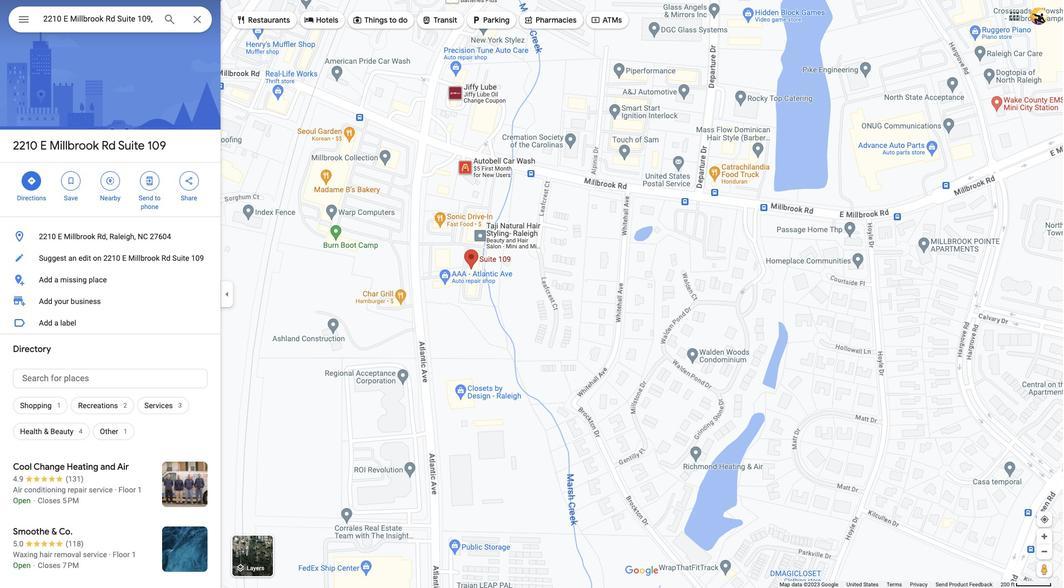 Task type: locate. For each thing, give the bounding box(es) containing it.
suggest an edit on 2210 e millbrook rd suite 109
[[39, 254, 204, 263]]

to
[[390, 15, 397, 25], [155, 195, 161, 202]]

1 vertical spatial millbrook
[[64, 233, 95, 241]]

ft
[[1012, 582, 1015, 588]]

0 vertical spatial &
[[44, 428, 49, 436]]

on
[[93, 254, 101, 263]]

rd down the 27604
[[162, 254, 171, 263]]

2 a from the top
[[54, 319, 58, 328]]

other
[[100, 428, 118, 436]]

0 vertical spatial millbrook
[[50, 138, 99, 154]]

google maps element
[[0, 0, 1064, 589]]

directory
[[13, 345, 51, 355]]

rd
[[102, 138, 116, 154], [162, 254, 171, 263]]

0 vertical spatial a
[[54, 276, 58, 284]]

1 open from the top
[[13, 497, 31, 506]]

None text field
[[13, 369, 208, 389]]

1 vertical spatial &
[[51, 527, 57, 538]]

open for smoothe & co.
[[13, 562, 31, 571]]

floor inside waxing hair removal service · floor 1 open ⋅ closes 7 pm
[[113, 551, 130, 560]]

0 vertical spatial open
[[13, 497, 31, 506]]

shopping
[[20, 402, 52, 410]]


[[184, 175, 194, 187]]

a for label
[[54, 319, 58, 328]]

1 horizontal spatial suite
[[172, 254, 189, 263]]

add a missing place
[[39, 276, 107, 284]]

health & beauty 4
[[20, 428, 83, 436]]

your
[[54, 297, 69, 306]]

a left the "missing"
[[54, 276, 58, 284]]

open inside air conditioning repair service · floor 1 open ⋅ closes 5 pm
[[13, 497, 31, 506]]

add left the label
[[39, 319, 52, 328]]

0 horizontal spatial to
[[155, 195, 161, 202]]

0 vertical spatial add
[[39, 276, 52, 284]]

service inside waxing hair removal service · floor 1 open ⋅ closes 7 pm
[[83, 551, 107, 560]]

service inside air conditioning repair service · floor 1 open ⋅ closes 5 pm
[[89, 486, 113, 495]]

0 horizontal spatial rd
[[102, 138, 116, 154]]

· for smoothe & co.
[[109, 551, 111, 560]]

1 horizontal spatial 109
[[191, 254, 204, 263]]

1 vertical spatial e
[[58, 233, 62, 241]]

2 open from the top
[[13, 562, 31, 571]]

millbrook down nc at the left
[[128, 254, 160, 263]]


[[17, 12, 30, 27]]

· right removal at the left of page
[[109, 551, 111, 560]]

atms
[[603, 15, 622, 25]]

missing
[[60, 276, 87, 284]]

 things to do
[[353, 14, 408, 26]]

closes inside waxing hair removal service · floor 1 open ⋅ closes 7 pm
[[38, 562, 61, 571]]

(131)
[[66, 475, 84, 484]]

1 vertical spatial ⋅
[[32, 562, 36, 571]]

0 vertical spatial ·
[[115, 486, 117, 495]]


[[353, 14, 362, 26]]

millbrook
[[50, 138, 99, 154], [64, 233, 95, 241], [128, 254, 160, 263]]

0 horizontal spatial suite
[[118, 138, 145, 154]]

raleigh,
[[109, 233, 136, 241]]

1 vertical spatial closes
[[38, 562, 61, 571]]

footer containing map data ©2023 google
[[780, 582, 1001, 589]]

4
[[79, 428, 83, 436]]

0 vertical spatial to
[[390, 15, 397, 25]]

millbrook for rd
[[50, 138, 99, 154]]

footer inside google maps element
[[780, 582, 1001, 589]]

millbrook up 
[[50, 138, 99, 154]]

1 inside air conditioning repair service · floor 1 open ⋅ closes 5 pm
[[138, 486, 142, 495]]

google
[[822, 582, 839, 588]]

add down suggest
[[39, 276, 52, 284]]

1 vertical spatial service
[[83, 551, 107, 560]]

suggest an edit on 2210 e millbrook rd suite 109 button
[[0, 248, 221, 269]]

hair
[[40, 551, 52, 560]]

1 a from the top
[[54, 276, 58, 284]]

1 vertical spatial a
[[54, 319, 58, 328]]

0 vertical spatial 2210
[[13, 138, 38, 154]]

closes down conditioning
[[38, 497, 61, 506]]

2210 up suggest
[[39, 233, 56, 241]]

send inside send to phone
[[139, 195, 153, 202]]

share
[[181, 195, 197, 202]]

data
[[792, 582, 803, 588]]

& right health at the left bottom
[[44, 428, 49, 436]]

air
[[117, 462, 129, 473], [13, 486, 22, 495]]

1 inside waxing hair removal service · floor 1 open ⋅ closes 7 pm
[[132, 551, 136, 560]]

2 ⋅ from the top
[[32, 562, 36, 571]]

 search field
[[9, 6, 212, 35]]

privacy button
[[911, 582, 928, 589]]

co.
[[59, 527, 73, 538]]

1 horizontal spatial 2210
[[39, 233, 56, 241]]

1 horizontal spatial to
[[390, 15, 397, 25]]

to inside send to phone
[[155, 195, 161, 202]]

3 add from the top
[[39, 319, 52, 328]]

0 horizontal spatial 2210
[[13, 138, 38, 154]]

· inside air conditioning repair service · floor 1 open ⋅ closes 5 pm
[[115, 486, 117, 495]]

open down 4.9
[[13, 497, 31, 506]]

⋅ down conditioning
[[32, 497, 36, 506]]

add a missing place button
[[0, 269, 221, 291]]

waxing
[[13, 551, 38, 560]]

0 vertical spatial air
[[117, 462, 129, 473]]

1 horizontal spatial rd
[[162, 254, 171, 263]]

air down 4.9
[[13, 486, 22, 495]]

1 vertical spatial add
[[39, 297, 52, 306]]

to left do
[[390, 15, 397, 25]]

1 vertical spatial rd
[[162, 254, 171, 263]]

air inside air conditioning repair service · floor 1 open ⋅ closes 5 pm
[[13, 486, 22, 495]]

0 horizontal spatial ·
[[109, 551, 111, 560]]

closes inside air conditioning repair service · floor 1 open ⋅ closes 5 pm
[[38, 497, 61, 506]]

2 horizontal spatial e
[[122, 254, 127, 263]]

do
[[399, 15, 408, 25]]

phone
[[141, 203, 159, 211]]

0 vertical spatial send
[[139, 195, 153, 202]]

footer
[[780, 582, 1001, 589]]

1 vertical spatial open
[[13, 562, 31, 571]]

1 horizontal spatial air
[[117, 462, 129, 473]]

& for beauty
[[44, 428, 49, 436]]

to up phone
[[155, 195, 161, 202]]

add a label
[[39, 319, 76, 328]]

send inside button
[[936, 582, 948, 588]]

send for send product feedback
[[936, 582, 948, 588]]

·
[[115, 486, 117, 495], [109, 551, 111, 560]]

add inside "link"
[[39, 297, 52, 306]]

add left your on the bottom left of page
[[39, 297, 52, 306]]

1 inside shopping 1
[[57, 402, 61, 410]]

1 vertical spatial 109
[[191, 254, 204, 263]]

2 add from the top
[[39, 297, 52, 306]]

e up suggest
[[58, 233, 62, 241]]

a
[[54, 276, 58, 284], [54, 319, 58, 328]]

2 vertical spatial add
[[39, 319, 52, 328]]

air right and
[[117, 462, 129, 473]]

send to phone
[[139, 195, 161, 211]]

 atms
[[591, 14, 622, 26]]

0 vertical spatial e
[[40, 138, 47, 154]]

 button
[[9, 6, 39, 35]]

0 vertical spatial closes
[[38, 497, 61, 506]]

27604
[[150, 233, 171, 241]]

health
[[20, 428, 42, 436]]

floor for smoothe & co.
[[113, 551, 130, 560]]

feedback
[[970, 582, 993, 588]]

service
[[89, 486, 113, 495], [83, 551, 107, 560]]

2210 right on
[[103, 254, 120, 263]]

2210
[[13, 138, 38, 154], [39, 233, 56, 241], [103, 254, 120, 263]]

None field
[[43, 12, 155, 25]]

⋅ inside waxing hair removal service · floor 1 open ⋅ closes 7 pm
[[32, 562, 36, 571]]

e down raleigh,
[[122, 254, 127, 263]]

⋅ down waxing
[[32, 562, 36, 571]]

0 horizontal spatial send
[[139, 195, 153, 202]]

waxing hair removal service · floor 1 open ⋅ closes 7 pm
[[13, 551, 136, 571]]

©2023
[[804, 582, 821, 588]]

service for heating
[[89, 486, 113, 495]]

rd up 
[[102, 138, 116, 154]]

millbrook for rd,
[[64, 233, 95, 241]]

send up phone
[[139, 195, 153, 202]]

1 horizontal spatial &
[[51, 527, 57, 538]]

terms
[[887, 582, 903, 588]]

1 ⋅ from the top
[[32, 497, 36, 506]]

open down waxing
[[13, 562, 31, 571]]

service right 'repair'
[[89, 486, 113, 495]]

service down (118)
[[83, 551, 107, 560]]

0 vertical spatial floor
[[119, 486, 136, 495]]

floor right 'repair'
[[119, 486, 136, 495]]

⋅
[[32, 497, 36, 506], [32, 562, 36, 571]]

united states
[[847, 582, 879, 588]]

map data ©2023 google
[[780, 582, 839, 588]]

a for missing
[[54, 276, 58, 284]]

1 horizontal spatial e
[[58, 233, 62, 241]]

suite inside button
[[172, 254, 189, 263]]

e up directions
[[40, 138, 47, 154]]

1 vertical spatial to
[[155, 195, 161, 202]]

1 vertical spatial 2210
[[39, 233, 56, 241]]

send
[[139, 195, 153, 202], [936, 582, 948, 588]]

⋅ inside air conditioning repair service · floor 1 open ⋅ closes 5 pm
[[32, 497, 36, 506]]

& left co.
[[51, 527, 57, 538]]

2210 up 
[[13, 138, 38, 154]]

2 vertical spatial e
[[122, 254, 127, 263]]

closes down hair
[[38, 562, 61, 571]]

1 horizontal spatial send
[[936, 582, 948, 588]]

200 ft button
[[1001, 582, 1052, 588]]

1 vertical spatial ·
[[109, 551, 111, 560]]

floor right removal at the left of page
[[113, 551, 130, 560]]

2 vertical spatial 2210
[[103, 254, 120, 263]]


[[66, 175, 76, 187]]

send left product at the bottom right
[[936, 582, 948, 588]]

e for 2210 e millbrook rd, raleigh, nc 27604
[[58, 233, 62, 241]]

1 vertical spatial floor
[[113, 551, 130, 560]]

directions
[[17, 195, 46, 202]]

1 vertical spatial air
[[13, 486, 22, 495]]

change
[[34, 462, 65, 473]]

1 closes from the top
[[38, 497, 61, 506]]


[[145, 175, 155, 187]]

0 horizontal spatial air
[[13, 486, 22, 495]]

0 horizontal spatial &
[[44, 428, 49, 436]]

none text field inside '2210 e millbrook rd suite 109' main content
[[13, 369, 208, 389]]

other 1
[[100, 428, 127, 436]]

· inside waxing hair removal service · floor 1 open ⋅ closes 7 pm
[[109, 551, 111, 560]]

closes
[[38, 497, 61, 506], [38, 562, 61, 571]]

1 vertical spatial send
[[936, 582, 948, 588]]

1 add from the top
[[39, 276, 52, 284]]

1 horizontal spatial ·
[[115, 486, 117, 495]]

millbrook up edit
[[64, 233, 95, 241]]

0 horizontal spatial e
[[40, 138, 47, 154]]

a left the label
[[54, 319, 58, 328]]

0 vertical spatial ⋅
[[32, 497, 36, 506]]

2 vertical spatial millbrook
[[128, 254, 160, 263]]

open inside waxing hair removal service · floor 1 open ⋅ closes 7 pm
[[13, 562, 31, 571]]

0 vertical spatial rd
[[102, 138, 116, 154]]

pharmacies
[[536, 15, 577, 25]]

0 vertical spatial suite
[[118, 138, 145, 154]]

cool change heating and air
[[13, 462, 129, 473]]

google account: ben nelson  
(ben.nelson1980@gmail.com) image
[[1031, 7, 1048, 25]]

add for add a missing place
[[39, 276, 52, 284]]

floor inside air conditioning repair service · floor 1 open ⋅ closes 5 pm
[[119, 486, 136, 495]]

2
[[123, 402, 127, 410]]

· down and
[[115, 486, 117, 495]]

0 vertical spatial service
[[89, 486, 113, 495]]

beauty
[[50, 428, 74, 436]]

1 vertical spatial suite
[[172, 254, 189, 263]]

0 vertical spatial 109
[[147, 138, 166, 154]]

e
[[40, 138, 47, 154], [58, 233, 62, 241], [122, 254, 127, 263]]

2 closes from the top
[[38, 562, 61, 571]]



Task type: describe. For each thing, give the bounding box(es) containing it.
services
[[144, 402, 173, 410]]

5.0 stars 118 reviews image
[[13, 539, 84, 550]]

closes for &
[[38, 562, 61, 571]]

restaurants
[[248, 15, 290, 25]]

suggest
[[39, 254, 66, 263]]

open for cool change heating and air
[[13, 497, 31, 506]]

5.0
[[13, 540, 23, 549]]

privacy
[[911, 582, 928, 588]]

transit
[[434, 15, 458, 25]]

 transit
[[422, 14, 458, 26]]

removal
[[54, 551, 81, 560]]

0 horizontal spatial 109
[[147, 138, 166, 154]]


[[422, 14, 432, 26]]


[[105, 175, 115, 187]]

heating
[[67, 462, 98, 473]]

4.9 stars 131 reviews image
[[13, 474, 84, 485]]


[[27, 175, 36, 187]]

rd,
[[97, 233, 108, 241]]

4.9
[[13, 475, 23, 484]]

200 ft
[[1001, 582, 1015, 588]]

collapse side panel image
[[221, 289, 233, 300]]

product
[[950, 582, 969, 588]]

2210 e millbrook rd suite 109 main content
[[0, 0, 221, 589]]

 restaurants
[[236, 14, 290, 26]]

layers
[[247, 566, 264, 573]]

nc
[[138, 233, 148, 241]]


[[524, 14, 534, 26]]

e for 2210 e millbrook rd suite 109
[[40, 138, 47, 154]]

none field inside 2210 e millbrook rd suite 109, raleigh, nc 27604 field
[[43, 12, 155, 25]]


[[591, 14, 601, 26]]

hotels
[[316, 15, 339, 25]]


[[236, 14, 246, 26]]

1 inside other 1
[[124, 428, 127, 436]]

closes for change
[[38, 497, 61, 506]]

to inside the  things to do
[[390, 15, 397, 25]]

zoom in image
[[1041, 533, 1049, 541]]

edit
[[79, 254, 91, 263]]

2210 E Millbrook Rd Suite 109, Raleigh, NC 27604 field
[[9, 6, 212, 32]]

· for cool change heating and air
[[115, 486, 117, 495]]

send for send to phone
[[139, 195, 153, 202]]

3
[[178, 402, 182, 410]]

smoothe & co.
[[13, 527, 73, 538]]

 hotels
[[304, 14, 339, 26]]

place
[[89, 276, 107, 284]]

shopping 1
[[20, 402, 61, 410]]

recreations 2
[[78, 402, 127, 410]]

business
[[71, 297, 101, 306]]

2 horizontal spatial 2210
[[103, 254, 120, 263]]

send product feedback
[[936, 582, 993, 588]]

 pharmacies
[[524, 14, 577, 26]]

add for add a label
[[39, 319, 52, 328]]

united states button
[[847, 582, 879, 589]]

zoom out image
[[1041, 548, 1049, 557]]

floor for cool change heating and air
[[119, 486, 136, 495]]

add your business link
[[0, 291, 221, 313]]

2210 e millbrook rd, raleigh, nc 27604
[[39, 233, 171, 241]]

air conditioning repair service · floor 1 open ⋅ closes 5 pm
[[13, 486, 142, 506]]

⋅ for smoothe
[[32, 562, 36, 571]]

and
[[100, 462, 116, 473]]

things
[[365, 15, 388, 25]]

recreations
[[78, 402, 118, 410]]

save
[[64, 195, 78, 202]]

2210 e millbrook rd, raleigh, nc 27604 button
[[0, 226, 221, 248]]


[[472, 14, 481, 26]]

terms button
[[887, 582, 903, 589]]

109 inside button
[[191, 254, 204, 263]]

send product feedback button
[[936, 582, 993, 589]]

200
[[1001, 582, 1010, 588]]

rd inside button
[[162, 254, 171, 263]]

repair
[[68, 486, 87, 495]]

 parking
[[472, 14, 510, 26]]

label
[[60, 319, 76, 328]]

& for co.
[[51, 527, 57, 538]]

add for add your business
[[39, 297, 52, 306]]

show your location image
[[1041, 515, 1050, 525]]

service for co.
[[83, 551, 107, 560]]

nearby
[[100, 195, 121, 202]]

add your business
[[39, 297, 101, 306]]

map
[[780, 582, 791, 588]]

2210 for 2210 e millbrook rd, raleigh, nc 27604
[[39, 233, 56, 241]]

2210 for 2210 e millbrook rd suite 109
[[13, 138, 38, 154]]

2210 e millbrook rd suite 109
[[13, 138, 166, 154]]

actions for 2210 e millbrook rd suite 109 region
[[0, 163, 221, 217]]

5 pm
[[62, 497, 79, 506]]

add a label button
[[0, 313, 221, 334]]

show street view coverage image
[[1037, 562, 1053, 578]]

services 3
[[144, 402, 182, 410]]

smoothe
[[13, 527, 49, 538]]

states
[[864, 582, 879, 588]]

conditioning
[[24, 486, 66, 495]]

⋅ for cool
[[32, 497, 36, 506]]

parking
[[484, 15, 510, 25]]

cool
[[13, 462, 32, 473]]

united
[[847, 582, 863, 588]]

(118)
[[66, 540, 84, 549]]

an
[[68, 254, 77, 263]]



Task type: vqa. For each thing, say whether or not it's contained in the screenshot.


